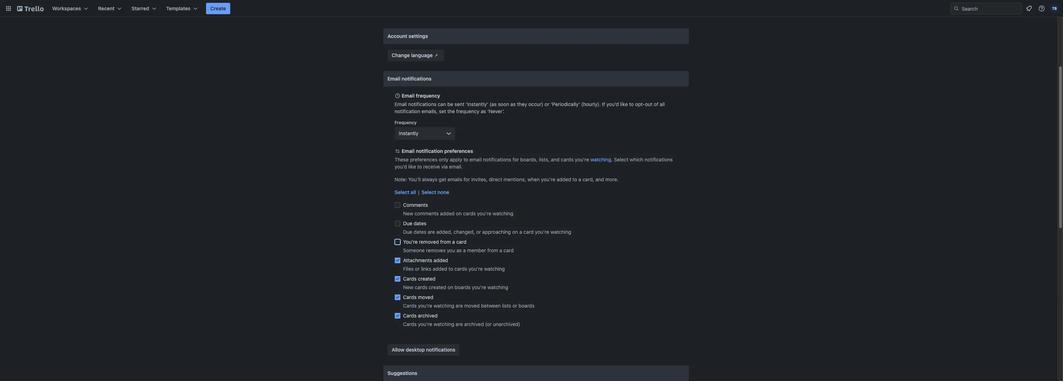 Task type: locate. For each thing, give the bounding box(es) containing it.
sent
[[455, 101, 465, 107]]

2 dates from the top
[[414, 229, 427, 235]]

0 vertical spatial you'd
[[607, 101, 619, 107]]

0 vertical spatial on
[[456, 211, 462, 217]]

cards up 'changed,'
[[463, 211, 476, 217]]

dates for due dates are added, changed, or approaching on a card you're watching
[[414, 229, 427, 235]]

emails
[[448, 177, 462, 183]]

create
[[210, 5, 226, 11]]

and right lists,
[[551, 157, 560, 163]]

notification inside email notifications can be sent 'instantly' (as soon as they occur) or 'periodically' (hourly). if you'd like to opt-out of all notification emails, set the frequency as 'never'.
[[395, 108, 420, 114]]

instantly
[[399, 130, 419, 136]]

a up you
[[452, 239, 455, 245]]

boards up cards you're watching are moved between lists or boards
[[455, 285, 471, 291]]

notifications down email frequency
[[408, 101, 437, 107]]

from right member at the bottom of page
[[488, 248, 498, 254]]

preferences
[[444, 148, 473, 154], [410, 157, 438, 163]]

0 horizontal spatial archived
[[418, 313, 438, 319]]

0 horizontal spatial all
[[411, 189, 416, 195]]

new down cards created
[[403, 285, 413, 291]]

email
[[470, 157, 482, 163]]

cards created
[[403, 276, 436, 282]]

2 vertical spatial card
[[504, 248, 514, 254]]

on for boards
[[448, 285, 454, 291]]

they
[[517, 101, 527, 107]]

0 horizontal spatial select
[[395, 189, 410, 195]]

2 new from the top
[[403, 285, 413, 291]]

1 horizontal spatial card
[[504, 248, 514, 254]]

preferences up receive
[[410, 157, 438, 163]]

due dates
[[403, 221, 427, 227]]

on
[[456, 211, 462, 217], [512, 229, 518, 235], [448, 285, 454, 291]]

these
[[395, 157, 409, 163]]

2 vertical spatial on
[[448, 285, 454, 291]]

frequency down sent
[[456, 108, 480, 114]]

as down ''instantly''
[[481, 108, 486, 114]]

on right approaching
[[512, 229, 518, 235]]

0 vertical spatial dates
[[414, 221, 427, 227]]

via
[[441, 164, 448, 170]]

preferences up the apply
[[444, 148, 473, 154]]

notification up frequency
[[395, 108, 420, 114]]

1 horizontal spatial as
[[481, 108, 486, 114]]

search image
[[954, 6, 960, 11]]

1 vertical spatial archived
[[464, 322, 484, 328]]

1 vertical spatial on
[[512, 229, 518, 235]]

1 vertical spatial as
[[481, 108, 486, 114]]

archived left the (or
[[464, 322, 484, 328]]

from down "added,"
[[440, 239, 451, 245]]

0 horizontal spatial like
[[408, 164, 416, 170]]

archived down 'cards moved'
[[418, 313, 438, 319]]

frequency up emails,
[[416, 93, 440, 99]]

to left card,
[[573, 177, 577, 183]]

you'd
[[607, 101, 619, 107], [395, 164, 407, 170]]

1 horizontal spatial all
[[660, 101, 665, 107]]

cards
[[561, 157, 574, 163], [463, 211, 476, 217], [455, 266, 467, 272], [415, 285, 428, 291]]

cards for cards archived
[[403, 313, 417, 319]]

1 horizontal spatial boards
[[519, 303, 535, 309]]

0 vertical spatial preferences
[[444, 148, 473, 154]]

or inside email notifications can be sent 'instantly' (as soon as they occur) or 'periodically' (hourly). if you'd like to opt-out of all notification emails, set the frequency as 'never'.
[[545, 101, 550, 107]]

'never'.
[[488, 108, 505, 114]]

moved
[[418, 295, 434, 301], [464, 303, 480, 309]]

created down cards created
[[429, 285, 446, 291]]

due dates are added, changed, or approaching on a card you're watching
[[403, 229, 572, 235]]

1 vertical spatial preferences
[[410, 157, 438, 163]]

unarchived)
[[493, 322, 520, 328]]

to left email
[[464, 157, 468, 163]]

1 cards from the top
[[403, 276, 417, 282]]

allow desktop notifications link
[[388, 345, 460, 356]]

always
[[422, 177, 438, 183]]

card down approaching
[[504, 248, 514, 254]]

2 vertical spatial as
[[457, 248, 462, 254]]

0 horizontal spatial on
[[448, 285, 454, 291]]

and
[[551, 157, 560, 163], [596, 177, 604, 183]]

like left opt-
[[620, 101, 628, 107]]

1 vertical spatial card
[[456, 239, 467, 245]]

boards right lists at bottom
[[519, 303, 535, 309]]

all left |
[[411, 189, 416, 195]]

1 vertical spatial new
[[403, 285, 413, 291]]

settings
[[409, 33, 428, 39]]

on down files or links added to cards you're watching
[[448, 285, 454, 291]]

cards for cards created
[[403, 276, 417, 282]]

select right |
[[422, 189, 437, 195]]

dates
[[414, 221, 427, 227], [414, 229, 427, 235]]

archived
[[418, 313, 438, 319], [464, 322, 484, 328]]

1 vertical spatial for
[[464, 177, 470, 183]]

from
[[440, 239, 451, 245], [488, 248, 498, 254]]

all right of
[[660, 101, 665, 107]]

1 horizontal spatial like
[[620, 101, 628, 107]]

1 vertical spatial due
[[403, 229, 412, 235]]

3 cards from the top
[[403, 303, 417, 309]]

0 horizontal spatial moved
[[418, 295, 434, 301]]

select right .
[[614, 157, 629, 163]]

select inside . select which notifications you'd like to receive via email.
[[614, 157, 629, 163]]

0 vertical spatial from
[[440, 239, 451, 245]]

1 horizontal spatial you'd
[[607, 101, 619, 107]]

or right occur)
[[545, 101, 550, 107]]

1 vertical spatial like
[[408, 164, 416, 170]]

0 vertical spatial card
[[524, 229, 534, 235]]

change language
[[392, 52, 433, 58]]

card up someone removes you as a member from a card in the left of the page
[[456, 239, 467, 245]]

like down these
[[408, 164, 416, 170]]

as left they
[[511, 101, 516, 107]]

on up 'changed,'
[[456, 211, 462, 217]]

2 vertical spatial are
[[456, 322, 463, 328]]

email.
[[449, 164, 463, 170]]

created down links
[[418, 276, 436, 282]]

1 dates from the top
[[414, 221, 427, 227]]

a left member at the bottom of page
[[463, 248, 466, 254]]

moved left between
[[464, 303, 480, 309]]

cards archived
[[403, 313, 438, 319]]

are down cards you're watching are moved between lists or boards
[[456, 322, 463, 328]]

0 vertical spatial notification
[[395, 108, 420, 114]]

the
[[448, 108, 455, 114]]

created
[[418, 276, 436, 282], [429, 285, 446, 291]]

1 vertical spatial frequency
[[456, 108, 480, 114]]

1 vertical spatial notification
[[416, 148, 443, 154]]

a down approaching
[[500, 248, 502, 254]]

1 vertical spatial you'd
[[395, 164, 407, 170]]

4 cards from the top
[[403, 313, 417, 319]]

email notification preferences
[[402, 148, 473, 154]]

you're
[[575, 157, 589, 163], [541, 177, 556, 183], [477, 211, 492, 217], [535, 229, 549, 235], [469, 266, 483, 272], [472, 285, 486, 291], [418, 303, 432, 309], [418, 322, 432, 328]]

notifications
[[402, 76, 432, 82], [408, 101, 437, 107], [483, 157, 511, 163], [645, 157, 673, 163], [426, 347, 456, 353]]

like
[[620, 101, 628, 107], [408, 164, 416, 170]]

1 vertical spatial and
[[596, 177, 604, 183]]

1 horizontal spatial frequency
[[456, 108, 480, 114]]

to inside email notifications can be sent 'instantly' (as soon as they occur) or 'periodically' (hourly). if you'd like to opt-out of all notification emails, set the frequency as 'never'.
[[629, 101, 634, 107]]

5 cards from the top
[[403, 322, 417, 328]]

0 horizontal spatial as
[[457, 248, 462, 254]]

dates down due dates
[[414, 229, 427, 235]]

for left boards, on the top of the page
[[513, 157, 519, 163]]

emails,
[[422, 108, 438, 114]]

1 horizontal spatial and
[[596, 177, 604, 183]]

1 vertical spatial from
[[488, 248, 498, 254]]

0 horizontal spatial boards
[[455, 285, 471, 291]]

attachments
[[403, 258, 432, 264]]

you
[[447, 248, 455, 254]]

added left card,
[[557, 177, 571, 183]]

none
[[438, 189, 449, 195]]

added
[[557, 177, 571, 183], [440, 211, 455, 217], [434, 258, 448, 264], [433, 266, 447, 272]]

as right you
[[457, 248, 462, 254]]

notifications right which on the right top of page
[[645, 157, 673, 163]]

1 horizontal spatial on
[[456, 211, 462, 217]]

added right links
[[433, 266, 447, 272]]

2 horizontal spatial card
[[524, 229, 534, 235]]

1 horizontal spatial select
[[422, 189, 437, 195]]

a right approaching
[[520, 229, 522, 235]]

boards
[[455, 285, 471, 291], [519, 303, 535, 309]]

1 vertical spatial dates
[[414, 229, 427, 235]]

card right approaching
[[524, 229, 534, 235]]

mentions,
[[504, 177, 526, 183]]

are up cards you're watching are archived (or unarchived)
[[456, 303, 463, 309]]

1 horizontal spatial for
[[513, 157, 519, 163]]

cards down someone removes you as a member from a card in the left of the page
[[455, 266, 467, 272]]

frequency
[[395, 120, 417, 125]]

0 vertical spatial like
[[620, 101, 628, 107]]

0 vertical spatial and
[[551, 157, 560, 163]]

and right card,
[[596, 177, 604, 183]]

1 vertical spatial are
[[456, 303, 463, 309]]

added up "added,"
[[440, 211, 455, 217]]

boards,
[[520, 157, 538, 163]]

email
[[388, 76, 401, 82], [402, 93, 415, 99], [395, 101, 407, 107], [402, 148, 415, 154]]

card,
[[583, 177, 594, 183]]

2 cards from the top
[[403, 295, 417, 301]]

or right lists at bottom
[[513, 303, 517, 309]]

0 horizontal spatial you'd
[[395, 164, 407, 170]]

these preferences only apply to email notifications for boards, lists, and cards you're watching
[[395, 157, 611, 163]]

new down comments
[[403, 211, 413, 217]]

0 vertical spatial for
[[513, 157, 519, 163]]

for right the emails
[[464, 177, 470, 183]]

0 vertical spatial all
[[660, 101, 665, 107]]

email notifications
[[388, 76, 432, 82]]

for
[[513, 157, 519, 163], [464, 177, 470, 183]]

new comments added on cards you're watching
[[403, 211, 514, 217]]

email down change
[[388, 76, 401, 82]]

added down removes
[[434, 258, 448, 264]]

email up frequency
[[395, 101, 407, 107]]

1 new from the top
[[403, 211, 413, 217]]

due
[[403, 221, 412, 227], [403, 229, 412, 235]]

tyler black (tylerblack440) image
[[1051, 4, 1059, 13]]

to
[[629, 101, 634, 107], [464, 157, 468, 163], [418, 164, 422, 170], [573, 177, 577, 183], [449, 266, 453, 272]]

0 horizontal spatial card
[[456, 239, 467, 245]]

someone removes you as a member from a card
[[403, 248, 514, 254]]

email down "email notifications"
[[402, 93, 415, 99]]

2 due from the top
[[403, 229, 412, 235]]

select down note:
[[395, 189, 410, 195]]

moved up 'cards archived'
[[418, 295, 434, 301]]

to left receive
[[418, 164, 422, 170]]

0 horizontal spatial frequency
[[416, 93, 440, 99]]

. select which notifications you'd like to receive via email.
[[395, 157, 673, 170]]

dates down comments
[[414, 221, 427, 227]]

you'd down these
[[395, 164, 407, 170]]

0 horizontal spatial preferences
[[410, 157, 438, 163]]

notification up receive
[[416, 148, 443, 154]]

1 horizontal spatial preferences
[[444, 148, 473, 154]]

email inside email notifications can be sent 'instantly' (as soon as they occur) or 'periodically' (hourly). if you'd like to opt-out of all notification emails, set the frequency as 'never'.
[[395, 101, 407, 107]]

be
[[448, 101, 453, 107]]

0 vertical spatial new
[[403, 211, 413, 217]]

1 horizontal spatial moved
[[464, 303, 480, 309]]

0 horizontal spatial and
[[551, 157, 560, 163]]

2 horizontal spatial as
[[511, 101, 516, 107]]

cards for cards moved
[[403, 295, 417, 301]]

1 due from the top
[[403, 221, 412, 227]]

notifications inside email notifications can be sent 'instantly' (as soon as they occur) or 'periodically' (hourly). if you'd like to opt-out of all notification emails, set the frequency as 'never'.
[[408, 101, 437, 107]]

2 horizontal spatial select
[[614, 157, 629, 163]]

to inside . select which notifications you'd like to receive via email.
[[418, 164, 422, 170]]

cards for cards you're watching are moved between lists or boards
[[403, 303, 417, 309]]

back to home image
[[17, 3, 44, 14]]

change language link
[[388, 50, 444, 61]]

workspaces
[[52, 5, 81, 11]]

are up removed
[[428, 229, 435, 235]]

to left opt-
[[629, 101, 634, 107]]

account settings
[[388, 33, 428, 39]]

cards for cards you're watching are archived (or unarchived)
[[403, 322, 417, 328]]

email up these
[[402, 148, 415, 154]]

allow
[[392, 347, 405, 353]]

are
[[428, 229, 435, 235], [456, 303, 463, 309], [456, 322, 463, 328]]

1 vertical spatial moved
[[464, 303, 480, 309]]

you'd right if
[[607, 101, 619, 107]]

0 vertical spatial due
[[403, 221, 412, 227]]

can
[[438, 101, 446, 107]]



Task type: describe. For each thing, give the bounding box(es) containing it.
1 vertical spatial all
[[411, 189, 416, 195]]

(hourly).
[[582, 101, 601, 107]]

0 vertical spatial archived
[[418, 313, 438, 319]]

due for due dates
[[403, 221, 412, 227]]

occur)
[[529, 101, 544, 107]]

select none button
[[422, 189, 449, 196]]

templates
[[166, 5, 191, 11]]

email for email notifications can be sent 'instantly' (as soon as they occur) or 'periodically' (hourly). if you'd like to opt-out of all notification emails, set the frequency as 'never'.
[[395, 101, 407, 107]]

lists
[[502, 303, 511, 309]]

approaching
[[483, 229, 511, 235]]

attachments added
[[403, 258, 448, 264]]

a left card,
[[579, 177, 581, 183]]

1 horizontal spatial archived
[[464, 322, 484, 328]]

allow desktop notifications
[[392, 347, 456, 353]]

you'd inside email notifications can be sent 'instantly' (as soon as they occur) or 'periodically' (hourly). if you'd like to opt-out of all notification emails, set the frequency as 'never'.
[[607, 101, 619, 107]]

frequency inside email notifications can be sent 'instantly' (as soon as they occur) or 'periodically' (hourly). if you'd like to opt-out of all notification emails, set the frequency as 'never'.
[[456, 108, 480, 114]]

desktop
[[406, 347, 425, 353]]

new for new comments added on cards you're watching
[[403, 211, 413, 217]]

0 vertical spatial frequency
[[416, 93, 440, 99]]

files or links added to cards you're watching
[[403, 266, 505, 272]]

files
[[403, 266, 414, 272]]

due for due dates are added, changed, or approaching on a card you're watching
[[403, 229, 412, 235]]

cards you're watching are archived (or unarchived)
[[403, 322, 520, 328]]

receive
[[423, 164, 440, 170]]

0 notifications image
[[1025, 4, 1034, 13]]

0 vertical spatial moved
[[418, 295, 434, 301]]

cards right lists,
[[561, 157, 574, 163]]

set
[[439, 108, 446, 114]]

are for cards moved
[[456, 303, 463, 309]]

email frequency
[[402, 93, 440, 99]]

between
[[481, 303, 501, 309]]

watching link
[[591, 157, 611, 163]]

0 horizontal spatial from
[[440, 239, 451, 245]]

notifications right desktop
[[426, 347, 456, 353]]

0 vertical spatial created
[[418, 276, 436, 282]]

Search field
[[960, 3, 1022, 14]]

create button
[[206, 3, 230, 14]]

more.
[[606, 177, 619, 183]]

to down you
[[449, 266, 453, 272]]

direct
[[489, 177, 502, 183]]

recent button
[[94, 3, 126, 14]]

note:
[[395, 177, 407, 183]]

templates button
[[162, 3, 202, 14]]

links
[[421, 266, 432, 272]]

like inside email notifications can be sent 'instantly' (as soon as they occur) or 'periodically' (hourly). if you'd like to opt-out of all notification emails, set the frequency as 'never'.
[[620, 101, 628, 107]]

soon
[[498, 101, 509, 107]]

1 vertical spatial created
[[429, 285, 446, 291]]

which
[[630, 157, 643, 163]]

2 horizontal spatial on
[[512, 229, 518, 235]]

added,
[[437, 229, 452, 235]]

comments
[[403, 202, 428, 208]]

on for cards
[[456, 211, 462, 217]]

new for new cards created on boards you're watching
[[403, 285, 413, 291]]

new cards created on boards you're watching
[[403, 285, 508, 291]]

note: you'll always get emails for invites, direct mentions, when you're added to a card, and more.
[[395, 177, 619, 183]]

recent
[[98, 5, 115, 11]]

or down attachments
[[415, 266, 420, 272]]

0 vertical spatial boards
[[455, 285, 471, 291]]

(or
[[485, 322, 492, 328]]

changed,
[[454, 229, 475, 235]]

notifications inside . select which notifications you'd like to receive via email.
[[645, 157, 673, 163]]

get
[[439, 177, 446, 183]]

1 horizontal spatial from
[[488, 248, 498, 254]]

email notifications can be sent 'instantly' (as soon as they occur) or 'periodically' (hourly). if you'd like to opt-out of all notification emails, set the frequency as 'never'.
[[395, 101, 665, 114]]

cards down cards created
[[415, 285, 428, 291]]

removed
[[419, 239, 439, 245]]

email for email notification preferences
[[402, 148, 415, 154]]

apply
[[450, 157, 462, 163]]

you'd inside . select which notifications you'd like to receive via email.
[[395, 164, 407, 170]]

all inside email notifications can be sent 'instantly' (as soon as they occur) or 'periodically' (hourly). if you'd like to opt-out of all notification emails, set the frequency as 'never'.
[[660, 101, 665, 107]]

primary element
[[0, 0, 1064, 17]]

0 vertical spatial as
[[511, 101, 516, 107]]

sm image
[[433, 52, 440, 59]]

select all | select none
[[395, 189, 449, 195]]

starred
[[132, 5, 149, 11]]

you'll
[[409, 177, 421, 183]]

like inside . select which notifications you'd like to receive via email.
[[408, 164, 416, 170]]

out
[[645, 101, 653, 107]]

invites,
[[472, 177, 488, 183]]

email for email frequency
[[402, 93, 415, 99]]

account
[[388, 33, 407, 39]]

'instantly'
[[466, 101, 488, 107]]

open information menu image
[[1039, 5, 1046, 12]]

only
[[439, 157, 449, 163]]

'periodically'
[[551, 101, 580, 107]]

someone
[[403, 248, 425, 254]]

notifications up email frequency
[[402, 76, 432, 82]]

workspaces button
[[48, 3, 92, 14]]

0 vertical spatial are
[[428, 229, 435, 235]]

lists,
[[539, 157, 550, 163]]

email for email notifications
[[388, 76, 401, 82]]

1 vertical spatial boards
[[519, 303, 535, 309]]

(as
[[490, 101, 497, 107]]

0 horizontal spatial for
[[464, 177, 470, 183]]

cards moved
[[403, 295, 434, 301]]

member
[[467, 248, 486, 254]]

notifications up direct
[[483, 157, 511, 163]]

change
[[392, 52, 410, 58]]

dates for due dates
[[414, 221, 427, 227]]

or right 'changed,'
[[476, 229, 481, 235]]

|
[[418, 189, 420, 195]]

cards you're watching are moved between lists or boards
[[403, 303, 535, 309]]

suggestions
[[388, 371, 417, 377]]

you're
[[403, 239, 418, 245]]

if
[[602, 101, 605, 107]]

of
[[654, 101, 659, 107]]

are for cards archived
[[456, 322, 463, 328]]

you're removed from a card
[[403, 239, 467, 245]]

select all button
[[395, 189, 416, 196]]

starred button
[[127, 3, 161, 14]]

removes
[[426, 248, 446, 254]]

.
[[611, 157, 613, 163]]

when
[[528, 177, 540, 183]]

comments
[[415, 211, 439, 217]]



Task type: vqa. For each thing, say whether or not it's contained in the screenshot.
and
yes



